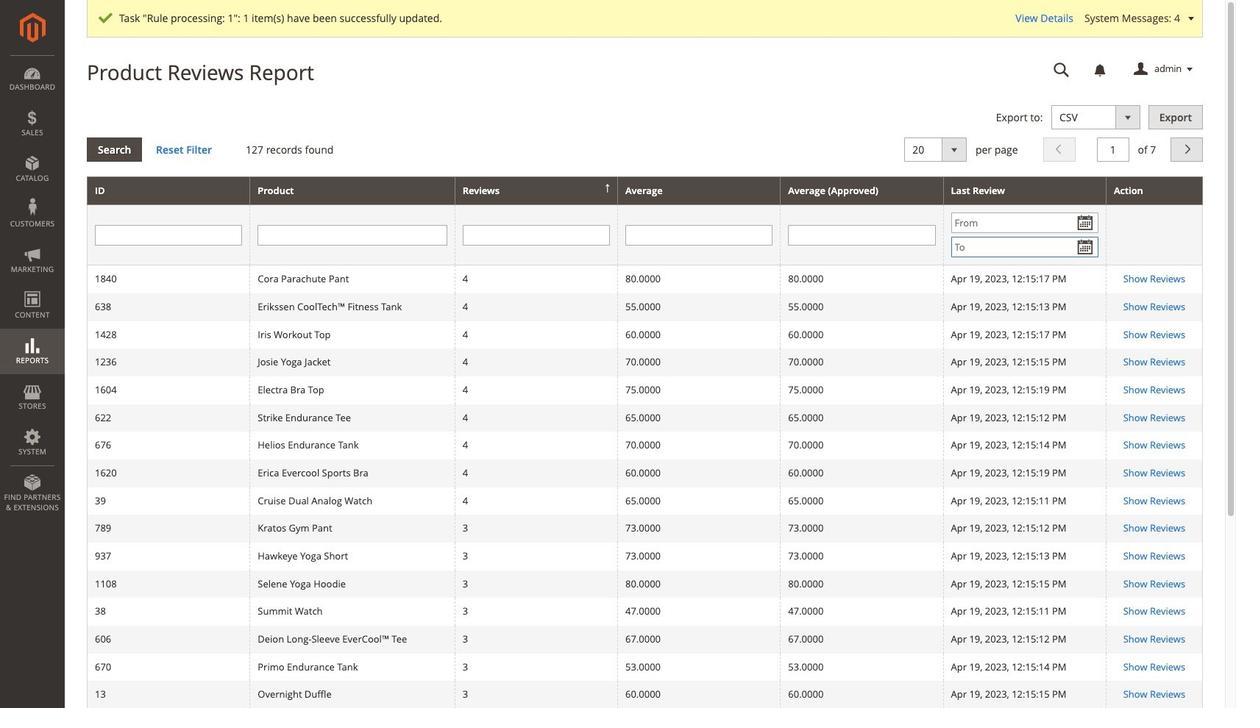 Task type: locate. For each thing, give the bounding box(es) containing it.
None text field
[[1043, 57, 1080, 82], [1097, 137, 1129, 162], [95, 225, 242, 246], [258, 225, 447, 246], [463, 225, 610, 246], [1043, 57, 1080, 82], [1097, 137, 1129, 162], [95, 225, 242, 246], [258, 225, 447, 246], [463, 225, 610, 246]]

To text field
[[951, 237, 1098, 258]]

menu bar
[[0, 55, 65, 520]]

None text field
[[625, 225, 773, 246], [788, 225, 936, 246], [625, 225, 773, 246], [788, 225, 936, 246]]

magento admin panel image
[[19, 13, 45, 43]]



Task type: describe. For each thing, give the bounding box(es) containing it.
From text field
[[951, 213, 1098, 233]]



